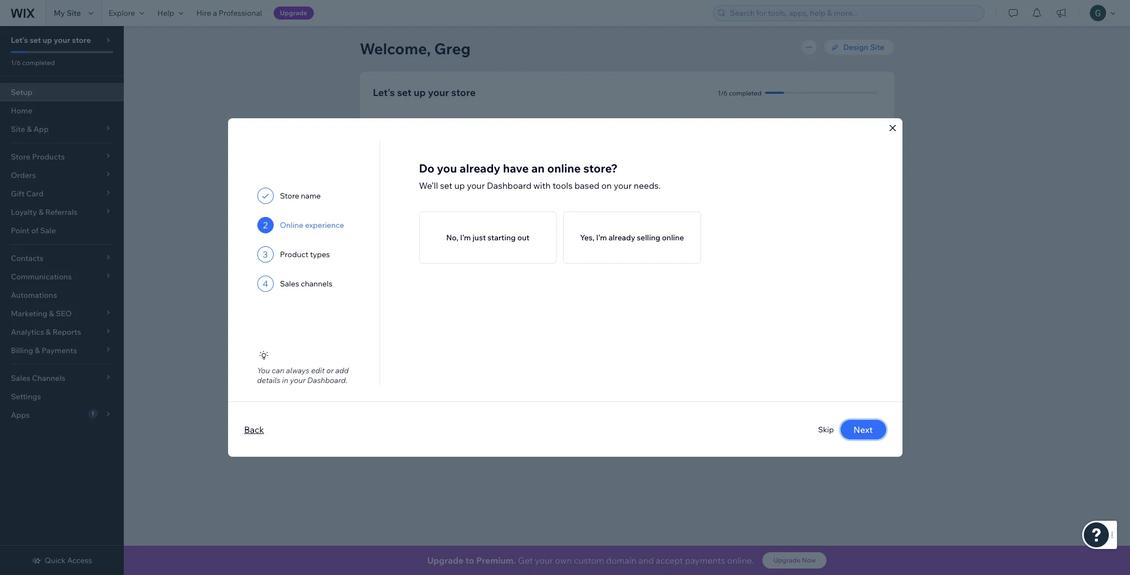 Task type: describe. For each thing, give the bounding box(es) containing it.
quick access button
[[32, 556, 92, 566]]

back
[[244, 425, 264, 435]]

get
[[518, 556, 533, 567]]

design site link
[[824, 39, 895, 55]]

no,
[[446, 233, 459, 243]]

name
[[301, 191, 321, 201]]

always
[[286, 366, 310, 376]]

already for selling
[[609, 233, 636, 243]]

1/6 inside the sidebar element
[[11, 59, 21, 67]]

in for a
[[532, 179, 538, 189]]

online inside do you already have an online store? we'll set up your dashboard with tools based on your needs.
[[547, 161, 581, 175]]

online
[[280, 221, 303, 230]]

2 vertical spatial domain
[[606, 556, 637, 567]]

secure
[[500, 179, 524, 189]]

1 vertical spatial 1/6 completed
[[718, 89, 762, 97]]

type
[[460, 126, 476, 136]]

an
[[532, 161, 545, 175]]

do you already have an online store? we'll set up your dashboard with tools based on your needs.
[[419, 161, 661, 191]]

greg
[[434, 39, 471, 58]]

to
[[466, 556, 474, 567]]

1 horizontal spatial let's set up your store
[[373, 86, 476, 99]]

home link
[[0, 102, 124, 120]]

dashboard.
[[307, 376, 348, 386]]

explore
[[109, 8, 135, 18]]

1 horizontal spatial and
[[639, 556, 654, 567]]

sales channels
[[280, 279, 333, 289]]

1 horizontal spatial 1/6
[[718, 89, 728, 97]]

update your store type
[[394, 126, 476, 136]]

hire a professional link
[[190, 0, 269, 26]]

perfect
[[429, 179, 455, 189]]

automations link
[[0, 286, 124, 305]]

1 vertical spatial store
[[452, 86, 476, 99]]

no, i'm just starting out
[[446, 233, 530, 243]]

starting
[[488, 233, 516, 243]]

with
[[534, 180, 551, 191]]

2
[[263, 220, 268, 231]]

e.g., mystunningwebsite.com field
[[408, 198, 572, 214]]

own
[[555, 556, 572, 567]]

a for custom
[[427, 154, 431, 164]]

clicks.
[[560, 179, 582, 189]]

1 vertical spatial custom
[[574, 556, 604, 567]]

3
[[263, 249, 268, 260]]

1 horizontal spatial online
[[662, 233, 684, 243]]

sale
[[40, 226, 56, 236]]

automations
[[11, 291, 57, 300]]

let's inside the sidebar element
[[11, 35, 28, 45]]

upgrade for upgrade now
[[774, 557, 801, 565]]

online.
[[728, 556, 754, 567]]

out
[[518, 233, 530, 243]]

point of sale link
[[0, 222, 124, 240]]

upgrade for upgrade to premium. get your own custom domain and accept payments online.
[[427, 556, 464, 567]]

upgrade to premium. get your own custom domain and accept payments online.
[[427, 556, 754, 567]]

find your perfect domain and secure it in a few clicks.
[[394, 179, 582, 189]]

add
[[335, 366, 349, 376]]

yes,
[[580, 233, 595, 243]]

up right set
[[408, 242, 417, 252]]

1 horizontal spatial let's
[[373, 86, 395, 99]]

premium.
[[476, 556, 516, 567]]

completed inside the sidebar element
[[22, 59, 55, 67]]

set up payment methods
[[394, 242, 484, 252]]

let's go button
[[585, 198, 634, 214]]

channels
[[301, 279, 333, 289]]

store name
[[280, 191, 321, 201]]

you can always edit or add details in your dashboard.
[[257, 366, 349, 386]]

store inside the sidebar element
[[72, 35, 91, 45]]

i'm for no,
[[460, 233, 471, 243]]

my site
[[54, 8, 81, 18]]

in for your
[[282, 376, 288, 386]]

i'm for yes,
[[596, 233, 607, 243]]

setup link
[[0, 83, 124, 102]]

details
[[257, 376, 280, 386]]

needs.
[[634, 180, 661, 191]]

based
[[575, 180, 600, 191]]

home
[[11, 106, 32, 116]]

your right on on the top right of the page
[[614, 180, 632, 191]]

connect
[[394, 154, 425, 164]]

types
[[310, 250, 330, 260]]

your right find in the top left of the page
[[411, 179, 427, 189]]

already for have
[[460, 161, 501, 175]]

quick access
[[45, 556, 92, 566]]

access
[[67, 556, 92, 566]]

domain for custom
[[462, 154, 489, 164]]

upgrade button
[[274, 7, 314, 20]]

next button
[[841, 420, 886, 440]]

upgrade now button
[[763, 553, 827, 569]]

back button
[[244, 424, 264, 437]]

professional
[[219, 8, 262, 18]]

few
[[546, 179, 559, 189]]

upgrade now
[[774, 557, 816, 565]]



Task type: locate. For each thing, give the bounding box(es) containing it.
already left selling
[[609, 233, 636, 243]]

2 horizontal spatial let's
[[595, 201, 611, 211]]

edit
[[311, 366, 325, 376]]

design site
[[844, 42, 885, 52]]

methods
[[452, 242, 484, 252]]

experience
[[305, 221, 344, 230]]

0 vertical spatial already
[[460, 161, 501, 175]]

set inside do you already have an online store? we'll set up your dashboard with tools based on your needs.
[[440, 180, 453, 191]]

product types
[[280, 250, 330, 260]]

2 vertical spatial let's
[[595, 201, 611, 211]]

up down you
[[455, 180, 465, 191]]

skip
[[818, 425, 834, 435]]

0 vertical spatial a
[[213, 8, 217, 18]]

1 horizontal spatial site
[[871, 42, 885, 52]]

1 vertical spatial and
[[639, 556, 654, 567]]

already up the find your perfect domain and secure it in a few clicks.
[[460, 161, 501, 175]]

upgrade for upgrade
[[280, 9, 307, 17]]

custom right own
[[574, 556, 604, 567]]

set
[[394, 242, 406, 252]]

store up type
[[452, 86, 476, 99]]

0 horizontal spatial and
[[485, 179, 498, 189]]

1/6 completed inside the sidebar element
[[11, 59, 55, 67]]

4
[[263, 279, 268, 290]]

1 horizontal spatial custom
[[574, 556, 604, 567]]

your right update
[[422, 126, 438, 136]]

your inside the sidebar element
[[54, 35, 70, 45]]

2 horizontal spatial upgrade
[[774, 557, 801, 565]]

0 vertical spatial online
[[547, 161, 581, 175]]

2 horizontal spatial set
[[440, 180, 453, 191]]

0 horizontal spatial in
[[282, 376, 288, 386]]

domain for perfect
[[457, 179, 483, 189]]

set
[[30, 35, 41, 45], [397, 86, 412, 99], [440, 180, 453, 191]]

store down the my site
[[72, 35, 91, 45]]

up up update
[[414, 86, 426, 99]]

1 vertical spatial a
[[427, 154, 431, 164]]

online experience
[[280, 221, 344, 230]]

1 vertical spatial let's set up your store
[[373, 86, 476, 99]]

up up setup link
[[43, 35, 52, 45]]

0 horizontal spatial a
[[213, 8, 217, 18]]

online up clicks.
[[547, 161, 581, 175]]

1 horizontal spatial already
[[609, 233, 636, 243]]

i'm right no,
[[460, 233, 471, 243]]

connect a custom domain
[[394, 154, 489, 164]]

2 vertical spatial store
[[440, 126, 458, 136]]

of
[[31, 226, 39, 236]]

1 horizontal spatial completed
[[729, 89, 762, 97]]

a inside hire a professional "link"
[[213, 8, 217, 18]]

1 vertical spatial site
[[871, 42, 885, 52]]

site for my site
[[67, 8, 81, 18]]

your right can
[[290, 376, 306, 386]]

quick
[[45, 556, 66, 566]]

selling
[[637, 233, 661, 243]]

0 vertical spatial let's
[[11, 35, 28, 45]]

0 vertical spatial site
[[67, 8, 81, 18]]

1 vertical spatial online
[[662, 233, 684, 243]]

in right details
[[282, 376, 288, 386]]

next
[[854, 425, 873, 435]]

we'll
[[419, 180, 438, 191]]

2 vertical spatial a
[[540, 179, 544, 189]]

site right the design
[[871, 42, 885, 52]]

completed
[[22, 59, 55, 67], [729, 89, 762, 97]]

1 vertical spatial already
[[609, 233, 636, 243]]

and left "accept"
[[639, 556, 654, 567]]

my
[[54, 8, 65, 18]]

sidebar element
[[0, 26, 124, 576]]

1 horizontal spatial a
[[427, 154, 431, 164]]

let's up update
[[373, 86, 395, 99]]

set up update
[[397, 86, 412, 99]]

set down you
[[440, 180, 453, 191]]

hire
[[197, 8, 211, 18]]

your down my
[[54, 35, 70, 45]]

up inside do you already have an online store? we'll set up your dashboard with tools based on your needs.
[[455, 180, 465, 191]]

point
[[11, 226, 30, 236]]

upgrade left now
[[774, 557, 801, 565]]

a right connect
[[427, 154, 431, 164]]

1 horizontal spatial i'm
[[596, 233, 607, 243]]

site for design site
[[871, 42, 885, 52]]

your inside you can always edit or add details in your dashboard.
[[290, 376, 306, 386]]

skip button
[[818, 425, 834, 435]]

payment
[[419, 242, 450, 252]]

0 horizontal spatial 1/6
[[11, 59, 21, 67]]

your
[[54, 35, 70, 45], [428, 86, 449, 99], [422, 126, 438, 136], [411, 179, 427, 189], [467, 180, 485, 191], [614, 180, 632, 191], [290, 376, 306, 386], [535, 556, 553, 567]]

0 horizontal spatial custom
[[433, 154, 460, 164]]

yes, i'm already selling online
[[580, 233, 684, 243]]

a
[[213, 8, 217, 18], [427, 154, 431, 164], [540, 179, 544, 189]]

0 horizontal spatial i'm
[[460, 233, 471, 243]]

up
[[43, 35, 52, 45], [414, 86, 426, 99], [455, 180, 465, 191], [408, 242, 417, 252]]

2 i'm from the left
[[596, 233, 607, 243]]

hire a professional
[[197, 8, 262, 18]]

1 vertical spatial domain
[[457, 179, 483, 189]]

your up e.g., mystunningwebsite.com field
[[467, 180, 485, 191]]

let's up setup
[[11, 35, 28, 45]]

can
[[272, 366, 284, 376]]

you
[[257, 366, 270, 376]]

0 horizontal spatial upgrade
[[280, 9, 307, 17]]

settings
[[11, 392, 41, 402]]

domain down you
[[457, 179, 483, 189]]

dashboard
[[487, 180, 532, 191]]

settings link
[[0, 388, 124, 406]]

1 vertical spatial let's
[[373, 86, 395, 99]]

let's set up your store inside the sidebar element
[[11, 35, 91, 45]]

1 i'm from the left
[[460, 233, 471, 243]]

let's go
[[595, 201, 624, 211]]

update
[[394, 126, 421, 136]]

0 vertical spatial domain
[[462, 154, 489, 164]]

welcome,
[[360, 39, 431, 58]]

site inside "link"
[[871, 42, 885, 52]]

a right "hire"
[[213, 8, 217, 18]]

2 vertical spatial set
[[440, 180, 453, 191]]

welcome, greg
[[360, 39, 471, 58]]

domain up the find your perfect domain and secure it in a few clicks.
[[462, 154, 489, 164]]

0 vertical spatial store
[[72, 35, 91, 45]]

let's set up your store up the update your store type
[[373, 86, 476, 99]]

tools
[[553, 180, 573, 191]]

just
[[473, 233, 486, 243]]

1 vertical spatial in
[[282, 376, 288, 386]]

1 vertical spatial set
[[397, 86, 412, 99]]

i'm right yes,
[[596, 233, 607, 243]]

0 vertical spatial and
[[485, 179, 498, 189]]

0 vertical spatial in
[[532, 179, 538, 189]]

and left secure
[[485, 179, 498, 189]]

custom up perfect
[[433, 154, 460, 164]]

point of sale
[[11, 226, 56, 236]]

upgrade right professional
[[280, 9, 307, 17]]

1 vertical spatial 1/6
[[718, 89, 728, 97]]

do
[[419, 161, 435, 175]]

0 horizontal spatial set
[[30, 35, 41, 45]]

sales
[[280, 279, 299, 289]]

and
[[485, 179, 498, 189], [639, 556, 654, 567]]

0 horizontal spatial completed
[[22, 59, 55, 67]]

now
[[802, 557, 816, 565]]

Search for tools, apps, help & more... field
[[727, 5, 981, 21]]

let's inside button
[[595, 201, 611, 211]]

a for professional
[[213, 8, 217, 18]]

upgrade left to
[[427, 556, 464, 567]]

in inside you can always edit or add details in your dashboard.
[[282, 376, 288, 386]]

0 vertical spatial set
[[30, 35, 41, 45]]

0 vertical spatial let's set up your store
[[11, 35, 91, 45]]

2 horizontal spatial a
[[540, 179, 544, 189]]

store left type
[[440, 126, 458, 136]]

1 vertical spatial completed
[[729, 89, 762, 97]]

your up the update your store type
[[428, 86, 449, 99]]

0 horizontal spatial already
[[460, 161, 501, 175]]

let's left go in the top of the page
[[595, 201, 611, 211]]

in
[[532, 179, 538, 189], [282, 376, 288, 386]]

site
[[67, 8, 81, 18], [871, 42, 885, 52]]

set inside the sidebar element
[[30, 35, 41, 45]]

have
[[503, 161, 529, 175]]

accept
[[656, 556, 683, 567]]

0 vertical spatial completed
[[22, 59, 55, 67]]

set up setup
[[30, 35, 41, 45]]

0 horizontal spatial online
[[547, 161, 581, 175]]

help button
[[151, 0, 190, 26]]

1 horizontal spatial set
[[397, 86, 412, 99]]

payments
[[685, 556, 726, 567]]

in right it at the left top of page
[[532, 179, 538, 189]]

0 horizontal spatial let's
[[11, 35, 28, 45]]

store
[[280, 191, 299, 201]]

1 horizontal spatial in
[[532, 179, 538, 189]]

0 horizontal spatial site
[[67, 8, 81, 18]]

online right selling
[[662, 233, 684, 243]]

already inside do you already have an online store? we'll set up your dashboard with tools based on your needs.
[[460, 161, 501, 175]]

0 horizontal spatial let's set up your store
[[11, 35, 91, 45]]

0 vertical spatial custom
[[433, 154, 460, 164]]

your right the get
[[535, 556, 553, 567]]

find
[[394, 179, 410, 189]]

let's set up your store down my
[[11, 35, 91, 45]]

0 horizontal spatial 1/6 completed
[[11, 59, 55, 67]]

product
[[280, 250, 308, 260]]

custom
[[433, 154, 460, 164], [574, 556, 604, 567]]

1 horizontal spatial upgrade
[[427, 556, 464, 567]]

help
[[157, 8, 174, 18]]

site right my
[[67, 8, 81, 18]]

store
[[72, 35, 91, 45], [452, 86, 476, 99], [440, 126, 458, 136]]

go
[[613, 201, 624, 211]]

up inside the sidebar element
[[43, 35, 52, 45]]

domain left "accept"
[[606, 556, 637, 567]]

online
[[547, 161, 581, 175], [662, 233, 684, 243]]

i'm
[[460, 233, 471, 243], [596, 233, 607, 243]]

already
[[460, 161, 501, 175], [609, 233, 636, 243]]

1 horizontal spatial 1/6 completed
[[718, 89, 762, 97]]

a left few
[[540, 179, 544, 189]]

design
[[844, 42, 869, 52]]

it
[[526, 179, 530, 189]]

setup
[[11, 87, 32, 97]]

0 vertical spatial 1/6 completed
[[11, 59, 55, 67]]

let's
[[11, 35, 28, 45], [373, 86, 395, 99], [595, 201, 611, 211]]

0 vertical spatial 1/6
[[11, 59, 21, 67]]

or
[[326, 366, 334, 376]]



Task type: vqa. For each thing, say whether or not it's contained in the screenshot.
Do You Already Have An Online Store? We'Ll Set Up Your Dashboard With Tools Based On Your Needs.
yes



